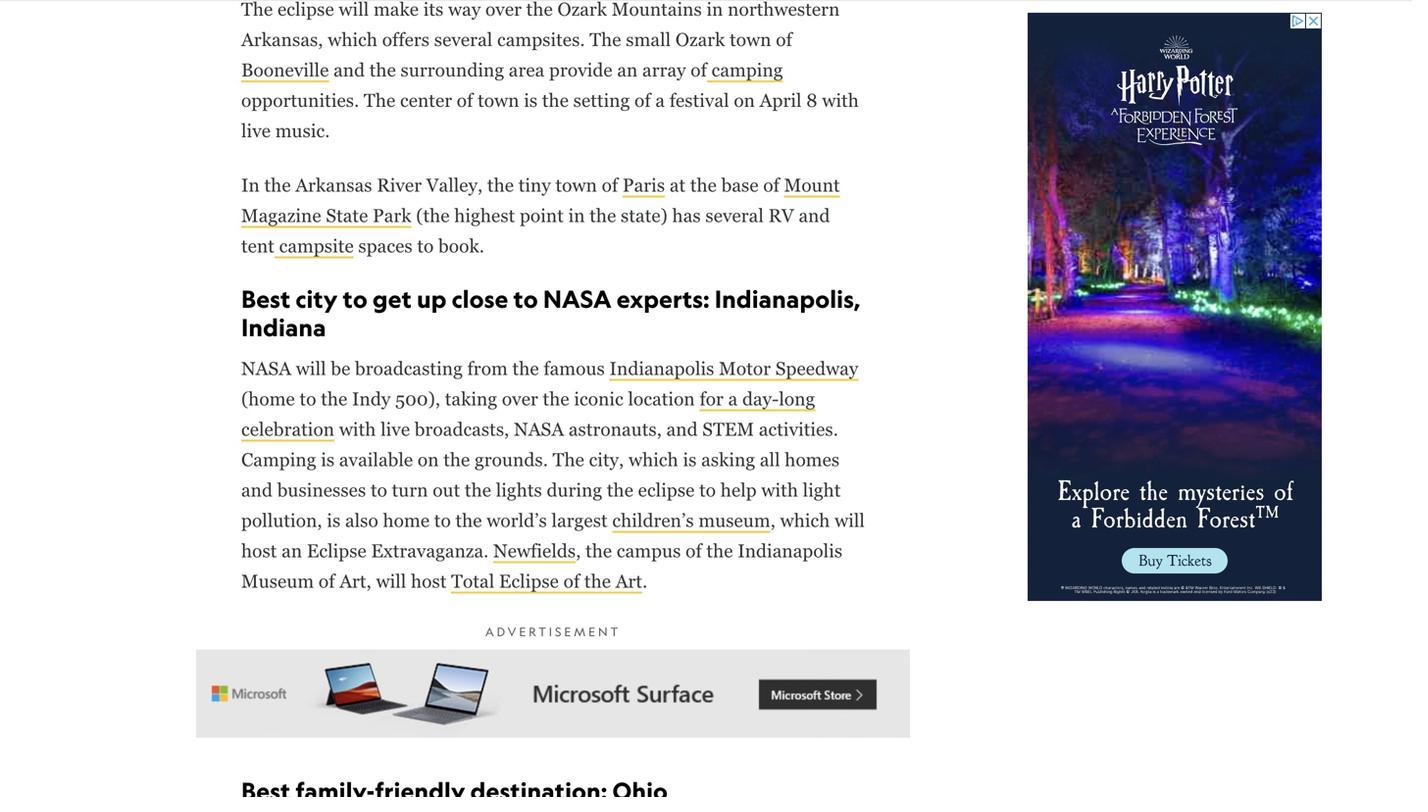 Task type: locate. For each thing, give the bounding box(es) containing it.
1 horizontal spatial town
[[556, 174, 597, 195]]

0 vertical spatial over
[[486, 0, 522, 20]]

celebration
[[241, 419, 335, 440]]

festival
[[670, 90, 729, 111]]

1 vertical spatial several
[[706, 205, 764, 226]]

which inside , which will host an eclipse extravaganza.
[[780, 510, 830, 531]]

and down camping
[[241, 480, 273, 501]]

and up opportunities.
[[334, 60, 365, 81]]

provide
[[549, 60, 613, 81]]

ozark up campsites.
[[558, 0, 607, 20]]

nasa up famous
[[543, 284, 612, 314]]

0 horizontal spatial ozark
[[558, 0, 607, 20]]

best
[[241, 284, 291, 314]]

the down largest
[[586, 541, 612, 562]]

motor
[[719, 358, 771, 379]]

campsite
[[279, 235, 354, 256]]

of down northwestern
[[776, 29, 792, 50]]

the up during
[[553, 449, 585, 470]]

1 vertical spatial in
[[569, 205, 585, 226]]

eclipse up children's
[[638, 480, 695, 501]]

camping
[[241, 449, 316, 470]]

booneville link
[[241, 60, 329, 83]]

1 horizontal spatial host
[[411, 571, 447, 592]]

which inside with live broadcasts, nasa astronauts, and stem activities. camping is available on the grounds. the city, which is asking all homes and businesses to turn out the lights during the eclipse to help with light pollution, is also home to the world's largest
[[629, 449, 679, 470]]

to down the out
[[434, 510, 451, 531]]

, for which
[[771, 510, 776, 531]]

0 horizontal spatial on
[[418, 449, 439, 470]]

close
[[452, 284, 508, 314]]

day-
[[743, 388, 779, 410]]

0 vertical spatial in
[[707, 0, 723, 20]]

of left art,
[[319, 571, 335, 592]]

will right art,
[[376, 571, 406, 592]]

the down the out
[[456, 510, 482, 531]]

music.
[[275, 120, 330, 141]]

0 vertical spatial on
[[734, 90, 755, 111]]

get
[[373, 284, 412, 314]]

1 vertical spatial town
[[478, 90, 519, 111]]

town down area
[[478, 90, 519, 111]]

nasa up (home
[[241, 358, 291, 379]]

0 horizontal spatial town
[[478, 90, 519, 111]]

for
[[700, 388, 724, 410]]

0 vertical spatial host
[[241, 541, 277, 562]]

1 vertical spatial eclipse
[[638, 480, 695, 501]]

0 horizontal spatial eclipse
[[278, 0, 334, 20]]

total eclipse of the art .
[[451, 571, 648, 592]]

campsites.
[[497, 29, 585, 50]]

a right for
[[728, 388, 738, 410]]

0 horizontal spatial advertisement region
[[196, 650, 910, 738]]

museum
[[699, 510, 771, 531]]

2 horizontal spatial town
[[730, 29, 772, 50]]

an inside the eclipse will make its way over the ozark mountains in northwestern arkansas, which offers several campsites. the small ozark town of booneville and the surrounding area provide an array of camping opportunities. the center of town is the setting of a festival on april 8 with live music.
[[617, 60, 638, 81]]

1 horizontal spatial several
[[706, 205, 764, 226]]

which down make
[[328, 29, 378, 50]]

0 vertical spatial several
[[434, 29, 493, 50]]

2 vertical spatial which
[[780, 510, 830, 531]]

1 vertical spatial indianapolis
[[738, 541, 843, 562]]

the
[[241, 0, 273, 20], [590, 29, 622, 50], [364, 90, 396, 111], [553, 449, 585, 470]]

0 vertical spatial which
[[328, 29, 378, 50]]

an left "array"
[[617, 60, 638, 81]]

0 vertical spatial eclipse
[[307, 541, 367, 562]]

indianapolis inside nasa will be broadcasting from the famous indianapolis motor speedway (home to the indy 500), taking over the iconic location
[[610, 358, 715, 379]]

the down famous
[[543, 388, 570, 410]]

largest
[[552, 510, 608, 531]]

the up campsites.
[[526, 0, 553, 20]]

1 horizontal spatial live
[[381, 419, 410, 440]]

rv
[[769, 205, 794, 226]]

of right base
[[763, 174, 780, 195]]

1 horizontal spatial ,
[[771, 510, 776, 531]]

of up festival
[[691, 60, 707, 81]]

indianapolis up location
[[610, 358, 715, 379]]

children's
[[612, 510, 694, 531]]

1 horizontal spatial eclipse
[[499, 571, 559, 592]]

over down from
[[502, 388, 538, 410]]

0 vertical spatial nasa
[[543, 284, 612, 314]]

on
[[734, 90, 755, 111], [418, 449, 439, 470]]

with down indy
[[339, 419, 376, 440]]

eclipse inside , which will host an eclipse extravaganza.
[[307, 541, 367, 562]]

in right the 'point' at the top left
[[569, 205, 585, 226]]

0 vertical spatial ozark
[[558, 0, 607, 20]]

indianapolis down the museum
[[738, 541, 843, 562]]

1 horizontal spatial a
[[728, 388, 738, 410]]

0 vertical spatial advertisement region
[[1028, 13, 1322, 601]]

, down largest
[[576, 541, 581, 562]]

an
[[617, 60, 638, 81], [282, 541, 302, 562]]

1 vertical spatial ,
[[576, 541, 581, 562]]

setting
[[574, 90, 630, 111]]

nasa
[[543, 284, 612, 314], [241, 358, 291, 379], [514, 419, 564, 440]]

art
[[616, 571, 643, 592]]

also
[[345, 510, 378, 531]]

0 horizontal spatial indianapolis
[[610, 358, 715, 379]]

town right tiny
[[556, 174, 597, 195]]

on inside the eclipse will make its way over the ozark mountains in northwestern arkansas, which offers several campsites. the small ozark town of booneville and the surrounding area provide an array of camping opportunities. the center of town is the setting of a festival on april 8 with live music.
[[734, 90, 755, 111]]

0 vertical spatial a
[[656, 90, 665, 111]]

the left state)
[[590, 205, 616, 226]]

an down 'pollution,' on the bottom left of the page
[[282, 541, 302, 562]]

town up camping
[[730, 29, 772, 50]]

a
[[656, 90, 665, 111], [728, 388, 738, 410]]

taking
[[445, 388, 497, 410]]

on inside with live broadcasts, nasa astronauts, and stem activities. camping is available on the grounds. the city, which is asking all homes and businesses to turn out the lights during the eclipse to help with light pollution, is also home to the world's largest
[[418, 449, 439, 470]]

of down "array"
[[635, 90, 651, 111]]

famous
[[544, 358, 605, 379]]

2 vertical spatial nasa
[[514, 419, 564, 440]]

0 horizontal spatial in
[[569, 205, 585, 226]]

speedway
[[776, 358, 859, 379]]

2 horizontal spatial with
[[822, 90, 859, 111]]

of left the paris
[[602, 174, 618, 195]]

live up available
[[381, 419, 410, 440]]

indianapolis,
[[715, 284, 861, 314]]

will left make
[[339, 0, 369, 20]]

0 horizontal spatial live
[[241, 120, 271, 141]]

with down all
[[762, 480, 798, 501]]

1 vertical spatial with
[[339, 419, 376, 440]]

0 vertical spatial an
[[617, 60, 638, 81]]

host down extravaganza.
[[411, 571, 447, 592]]

center
[[400, 90, 452, 111]]

highest
[[454, 205, 515, 226]]

1 horizontal spatial indianapolis
[[738, 541, 843, 562]]

broadcasting
[[355, 358, 463, 379]]

, inside , which will host an eclipse extravaganza.
[[771, 510, 776, 531]]

1 horizontal spatial advertisement region
[[1028, 13, 1322, 601]]

1 vertical spatial an
[[282, 541, 302, 562]]

0 horizontal spatial several
[[434, 29, 493, 50]]

0 vertical spatial indianapolis
[[610, 358, 715, 379]]

live left music. on the left
[[241, 120, 271, 141]]

1 vertical spatial a
[[728, 388, 738, 410]]

is down area
[[524, 90, 538, 111]]

to up 'celebration'
[[300, 388, 316, 410]]

valley,
[[426, 174, 483, 195]]

several
[[434, 29, 493, 50], [706, 205, 764, 226]]

0 vertical spatial eclipse
[[278, 0, 334, 20]]

to
[[417, 235, 434, 256], [343, 284, 368, 314], [513, 284, 538, 314], [300, 388, 316, 410], [371, 480, 387, 501], [700, 480, 716, 501], [434, 510, 451, 531]]

1 horizontal spatial eclipse
[[638, 480, 695, 501]]

long
[[779, 388, 815, 410]]

1 vertical spatial on
[[418, 449, 439, 470]]

several down base
[[706, 205, 764, 226]]

0 vertical spatial live
[[241, 120, 271, 141]]

1 horizontal spatial ozark
[[676, 29, 725, 50]]

0 horizontal spatial which
[[328, 29, 378, 50]]

advertisement region
[[1028, 13, 1322, 601], [196, 650, 910, 738]]

eclipse up arkansas,
[[278, 0, 334, 20]]

the up arkansas,
[[241, 0, 273, 20]]

in the arkansas river valley, the tiny town of paris at the base of
[[241, 174, 784, 195]]

0 horizontal spatial an
[[282, 541, 302, 562]]

2 vertical spatial town
[[556, 174, 597, 195]]

0 horizontal spatial host
[[241, 541, 277, 562]]

host up the museum
[[241, 541, 277, 562]]

will
[[339, 0, 369, 20], [296, 358, 326, 379], [835, 510, 865, 531], [376, 571, 406, 592]]

ozark up "array"
[[676, 29, 725, 50]]

the inside (the highest point in the state) has several rv and tent
[[590, 205, 616, 226]]

town
[[730, 29, 772, 50], [478, 90, 519, 111], [556, 174, 597, 195]]

0 horizontal spatial ,
[[576, 541, 581, 562]]

the down broadcasts,
[[444, 449, 470, 470]]

over
[[486, 0, 522, 20], [502, 388, 538, 410]]

1 vertical spatial over
[[502, 388, 538, 410]]

mountains
[[612, 0, 702, 20]]

at
[[670, 174, 686, 195]]

(the highest point in the state) has several rv and tent
[[241, 205, 830, 256]]

indianapolis inside , the campus of the indianapolis museum of art, will host
[[738, 541, 843, 562]]

will down light
[[835, 510, 865, 531]]

a down "array"
[[656, 90, 665, 111]]

is
[[524, 90, 538, 111], [321, 449, 335, 470], [683, 449, 697, 470], [327, 510, 341, 531]]

1 vertical spatial host
[[411, 571, 447, 592]]

is up businesses
[[321, 449, 335, 470]]

magazine
[[241, 205, 321, 226]]

eclipse
[[278, 0, 334, 20], [638, 480, 695, 501]]

on down camping link
[[734, 90, 755, 111]]

nasa will be broadcasting from the famous indianapolis motor speedway (home to the indy 500), taking over the iconic location
[[241, 358, 859, 410]]

light
[[803, 480, 841, 501]]

available
[[339, 449, 413, 470]]

to right "close"
[[513, 284, 538, 314]]

0 vertical spatial with
[[822, 90, 859, 111]]

nasa up grounds.
[[514, 419, 564, 440]]

0 horizontal spatial a
[[656, 90, 665, 111]]

to down (the
[[417, 235, 434, 256]]

1 horizontal spatial an
[[617, 60, 638, 81]]

eclipse down newfields link
[[499, 571, 559, 592]]

0 horizontal spatial eclipse
[[307, 541, 367, 562]]

1 horizontal spatial which
[[629, 449, 679, 470]]

its
[[423, 0, 444, 20]]

1 vertical spatial which
[[629, 449, 679, 470]]

eclipse
[[307, 541, 367, 562], [499, 571, 559, 592]]

1 horizontal spatial in
[[707, 0, 723, 20]]

all
[[760, 449, 780, 470]]

booneville
[[241, 60, 329, 81]]

over right the 'way'
[[486, 0, 522, 20]]

1 vertical spatial eclipse
[[499, 571, 559, 592]]

1 vertical spatial live
[[381, 419, 410, 440]]

with right 8
[[822, 90, 859, 111]]

total eclipse of the art link
[[451, 571, 643, 594]]

of
[[776, 29, 792, 50], [691, 60, 707, 81], [457, 90, 473, 111], [635, 90, 651, 111], [602, 174, 618, 195], [763, 174, 780, 195], [686, 541, 702, 562], [319, 571, 335, 592], [564, 571, 580, 592]]

which right city,
[[629, 449, 679, 470]]

home
[[383, 510, 430, 531]]

with live broadcasts, nasa astronauts, and stem activities. camping is available on the grounds. the city, which is asking all homes and businesses to turn out the lights during the eclipse to help with light pollution, is also home to the world's largest
[[241, 419, 841, 531]]

will left be
[[296, 358, 326, 379]]

the left center
[[364, 90, 396, 111]]

from
[[467, 358, 508, 379]]

ozark
[[558, 0, 607, 20], [676, 29, 725, 50]]

1 vertical spatial nasa
[[241, 358, 291, 379]]

be
[[331, 358, 351, 379]]

nasa inside nasa will be broadcasting from the famous indianapolis motor speedway (home to the indy 500), taking over the iconic location
[[241, 358, 291, 379]]

which inside the eclipse will make its way over the ozark mountains in northwestern arkansas, which offers several campsites. the small ozark town of booneville and the surrounding area provide an array of camping opportunities. the center of town is the setting of a festival on april 8 with live music.
[[328, 29, 378, 50]]

grounds.
[[475, 449, 548, 470]]

eclipse up art,
[[307, 541, 367, 562]]

0 vertical spatial ,
[[771, 510, 776, 531]]

several down the 'way'
[[434, 29, 493, 50]]

, the campus of the indianapolis museum of art, will host
[[241, 541, 843, 592]]

1 horizontal spatial with
[[762, 480, 798, 501]]

pollution,
[[241, 510, 322, 531]]

on up the out
[[418, 449, 439, 470]]

array
[[643, 60, 686, 81]]

which down light
[[780, 510, 830, 531]]

for a day-long celebration
[[241, 388, 815, 440]]

the inside with live broadcasts, nasa astronauts, and stem activities. camping is available on the grounds. the city, which is asking all homes and businesses to turn out the lights during the eclipse to help with light pollution, is also home to the world's largest
[[553, 449, 585, 470]]

and down mount
[[799, 205, 830, 226]]

for a day-long celebration link
[[241, 388, 815, 442]]

in right the mountains
[[707, 0, 723, 20]]

april
[[760, 90, 802, 111]]

nasa inside with live broadcasts, nasa astronauts, and stem activities. camping is available on the grounds. the city, which is asking all homes and businesses to turn out the lights during the eclipse to help with light pollution, is also home to the world's largest
[[514, 419, 564, 440]]

, down all
[[771, 510, 776, 531]]

the down be
[[321, 388, 348, 410]]

, inside , the campus of the indianapolis museum of art, will host
[[576, 541, 581, 562]]

2 horizontal spatial which
[[780, 510, 830, 531]]

1 horizontal spatial on
[[734, 90, 755, 111]]



Task type: describe. For each thing, give the bounding box(es) containing it.
campus
[[617, 541, 681, 562]]

in inside the eclipse will make its way over the ozark mountains in northwestern arkansas, which offers several campsites. the small ozark town of booneville and the surrounding area provide an array of camping opportunities. the center of town is the setting of a festival on april 8 with live music.
[[707, 0, 723, 20]]

campsite link
[[275, 235, 354, 258]]

live inside the eclipse will make its way over the ozark mountains in northwestern arkansas, which offers several campsites. the small ozark town of booneville and the surrounding area provide an array of camping opportunities. the center of town is the setting of a festival on april 8 with live music.
[[241, 120, 271, 141]]

host inside , the campus of the indianapolis museum of art, will host
[[411, 571, 447, 592]]

surrounding
[[401, 60, 504, 81]]

with inside the eclipse will make its way over the ozark mountains in northwestern arkansas, which offers several campsites. the small ozark town of booneville and the surrounding area provide an array of camping opportunities. the center of town is the setting of a festival on april 8 with live music.
[[822, 90, 859, 111]]

tent
[[241, 235, 275, 256]]

1 vertical spatial advertisement region
[[196, 650, 910, 738]]

mount magazine state park link
[[241, 174, 840, 228]]

northwestern
[[728, 0, 840, 20]]

the up provide
[[590, 29, 622, 50]]

museum
[[241, 571, 314, 592]]

location
[[628, 388, 695, 410]]

the right at
[[690, 174, 717, 195]]

help
[[721, 480, 757, 501]]

astronauts,
[[569, 419, 662, 440]]

of down newfields link
[[564, 571, 580, 592]]

0 horizontal spatial with
[[339, 419, 376, 440]]

state)
[[621, 205, 668, 226]]

and inside (the highest point in the state) has several rv and tent
[[799, 205, 830, 226]]

tiny
[[519, 174, 551, 195]]

best city to get up close to nasa experts: indianapolis, indiana
[[241, 284, 861, 342]]

will inside , the campus of the indianapolis museum of art, will host
[[376, 571, 406, 592]]

newfields link
[[493, 541, 576, 564]]

eclipse inside the eclipse will make its way over the ozark mountains in northwestern arkansas, which offers several campsites. the small ozark town of booneville and the surrounding area provide an array of camping opportunities. the center of town is the setting of a festival on april 8 with live music.
[[278, 0, 334, 20]]

will inside , which will host an eclipse extravaganza.
[[835, 510, 865, 531]]

children's museum link
[[612, 510, 771, 533]]

a inside "for a day-long celebration"
[[728, 388, 738, 410]]

several inside (the highest point in the state) has several rv and tent
[[706, 205, 764, 226]]

the right in
[[264, 174, 291, 195]]

river
[[377, 174, 422, 195]]

over inside nasa will be broadcasting from the famous indianapolis motor speedway (home to the indy 500), taking over the iconic location
[[502, 388, 538, 410]]

is left also
[[327, 510, 341, 531]]

during
[[547, 480, 602, 501]]

in inside (the highest point in the state) has several rv and tent
[[569, 205, 585, 226]]

the down the museum
[[707, 541, 733, 562]]

point
[[520, 205, 564, 226]]

will inside nasa will be broadcasting from the famous indianapolis motor speedway (home to the indy 500), taking over the iconic location
[[296, 358, 326, 379]]

2 vertical spatial with
[[762, 480, 798, 501]]

extravaganza.
[[371, 541, 489, 562]]

host inside , which will host an eclipse extravaganza.
[[241, 541, 277, 562]]

the down provide
[[542, 90, 569, 111]]

0 vertical spatial town
[[730, 29, 772, 50]]

broadcasts,
[[415, 419, 509, 440]]

businesses
[[277, 480, 366, 501]]

homes
[[785, 449, 840, 470]]

to down available
[[371, 480, 387, 501]]

area
[[509, 60, 545, 81]]

the eclipse will make its way over the ozark mountains in northwestern arkansas, which offers several campsites. the small ozark town of booneville and the surrounding area provide an array of camping opportunities. the center of town is the setting of a festival on april 8 with live music.
[[241, 0, 859, 141]]

an inside , which will host an eclipse extravaganza.
[[282, 541, 302, 562]]

world's
[[487, 510, 547, 531]]

and inside the eclipse will make its way over the ozark mountains in northwestern arkansas, which offers several campsites. the small ozark town of booneville and the surrounding area provide an array of camping opportunities. the center of town is the setting of a festival on april 8 with live music.
[[334, 60, 365, 81]]

is left asking
[[683, 449, 697, 470]]

iconic
[[574, 388, 624, 410]]

campsite spaces to book.
[[275, 235, 485, 256]]

camping
[[712, 60, 783, 81]]

activities.
[[759, 419, 839, 440]]

up
[[417, 284, 447, 314]]

of down surrounding
[[457, 90, 473, 111]]

newfields
[[493, 541, 576, 562]]

1 vertical spatial ozark
[[676, 29, 725, 50]]

experts:
[[617, 284, 710, 314]]

stem
[[703, 419, 754, 440]]

state
[[326, 205, 368, 226]]

, for the
[[576, 541, 581, 562]]

the left the art
[[585, 571, 611, 592]]

spaces
[[358, 235, 413, 256]]

live inside with live broadcasts, nasa astronauts, and stem activities. camping is available on the grounds. the city, which is asking all homes and businesses to turn out the lights during the eclipse to help with light pollution, is also home to the world's largest
[[381, 419, 410, 440]]

camping link
[[707, 60, 783, 83]]

city
[[296, 284, 338, 314]]

park
[[373, 205, 412, 226]]

to inside nasa will be broadcasting from the famous indianapolis motor speedway (home to the indy 500), taking over the iconic location
[[300, 388, 316, 410]]

to left help at the bottom of page
[[700, 480, 716, 501]]

indiana
[[241, 312, 326, 342]]

mount magazine state park
[[241, 174, 840, 226]]

8
[[807, 90, 818, 111]]

indianapolis motor speedway link
[[610, 358, 859, 381]]

lights
[[496, 480, 542, 501]]

eclipse inside with live broadcasts, nasa astronauts, and stem activities. camping is available on the grounds. the city, which is asking all homes and businesses to turn out the lights during the eclipse to help with light pollution, is also home to the world's largest
[[638, 480, 695, 501]]

is inside the eclipse will make its way over the ozark mountains in northwestern arkansas, which offers several campsites. the small ozark town of booneville and the surrounding area provide an array of camping opportunities. the center of town is the setting of a festival on april 8 with live music.
[[524, 90, 538, 111]]

the right from
[[513, 358, 539, 379]]

and down location
[[667, 419, 698, 440]]

the right the out
[[465, 480, 491, 501]]

indy
[[352, 388, 391, 410]]

will inside the eclipse will make its way over the ozark mountains in northwestern arkansas, which offers several campsites. the small ozark town of booneville and the surrounding area provide an array of camping opportunities. the center of town is the setting of a festival on april 8 with live music.
[[339, 0, 369, 20]]

paris link
[[623, 174, 665, 197]]

several inside the eclipse will make its way over the ozark mountains in northwestern arkansas, which offers several campsites. the small ozark town of booneville and the surrounding area provide an array of camping opportunities. the center of town is the setting of a festival on april 8 with live music.
[[434, 29, 493, 50]]

500),
[[395, 388, 441, 410]]

nasa inside best city to get up close to nasa experts: indianapolis, indiana
[[543, 284, 612, 314]]

a inside the eclipse will make its way over the ozark mountains in northwestern arkansas, which offers several campsites. the small ozark town of booneville and the surrounding area provide an array of camping opportunities. the center of town is the setting of a festival on april 8 with live music.
[[656, 90, 665, 111]]

of down children's museum link
[[686, 541, 702, 562]]

art,
[[340, 571, 372, 592]]

(the
[[416, 205, 450, 226]]

the down city,
[[607, 480, 634, 501]]

offers
[[382, 29, 430, 50]]

way
[[448, 0, 481, 20]]

make
[[374, 0, 419, 20]]

asking
[[702, 449, 755, 470]]

in
[[241, 174, 260, 195]]

has
[[672, 205, 701, 226]]

total
[[451, 571, 495, 592]]

, which will host an eclipse extravaganza.
[[241, 510, 865, 562]]

over inside the eclipse will make its way over the ozark mountains in northwestern arkansas, which offers several campsites. the small ozark town of booneville and the surrounding area provide an array of camping opportunities. the center of town is the setting of a festival on april 8 with live music.
[[486, 0, 522, 20]]

mount
[[784, 174, 840, 195]]

the left tiny
[[487, 174, 514, 195]]

children's museum
[[612, 510, 771, 531]]

base
[[722, 174, 759, 195]]

to left "get"
[[343, 284, 368, 314]]

opportunities.
[[241, 90, 359, 111]]

paris
[[623, 174, 665, 195]]

out
[[433, 480, 460, 501]]

small
[[626, 29, 671, 50]]

the down offers
[[370, 60, 396, 81]]

arkansas,
[[241, 29, 323, 50]]



Task type: vqa. For each thing, say whether or not it's contained in the screenshot.
Science link associated with Is
no



